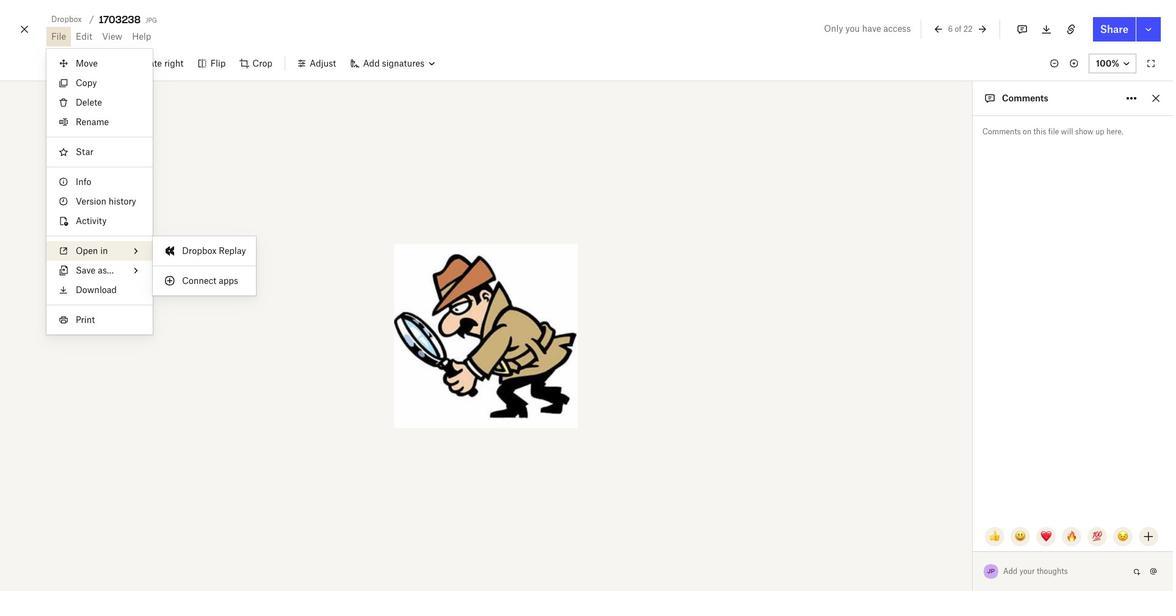 Task type: locate. For each thing, give the bounding box(es) containing it.
flip button
[[191, 54, 233, 73]]

copy menu item
[[46, 73, 153, 93]]

info
[[76, 177, 91, 187]]

have
[[863, 23, 881, 34]]

dropbox button
[[46, 12, 87, 27]]

access
[[884, 23, 911, 34]]

0 vertical spatial dropbox
[[51, 15, 82, 24]]

here.
[[1107, 127, 1124, 136]]

you
[[846, 23, 860, 34]]

dropbox up file
[[51, 15, 82, 24]]

save
[[76, 265, 96, 276]]

will
[[1061, 127, 1074, 136]]

connect apps
[[182, 276, 238, 286]]

💯
[[1092, 532, 1103, 542]]

6
[[948, 24, 953, 33]]

comments left on
[[983, 127, 1021, 136]]

add for add signatures
[[363, 58, 380, 68]]

😣
[[1118, 532, 1129, 542]]

dropbox up connect
[[182, 246, 217, 256]]

add for add your thoughts
[[1004, 567, 1018, 576]]

in
[[100, 246, 108, 256]]

dropbox replay
[[182, 246, 246, 256]]

add inside add signatures popup button
[[363, 58, 380, 68]]

help button
[[127, 27, 156, 46]]

crop
[[253, 58, 272, 68]]

add your thoughts
[[1004, 567, 1068, 576]]

comments
[[1002, 93, 1049, 103], [983, 127, 1021, 136]]

version
[[76, 196, 106, 207]]

😃
[[1015, 532, 1026, 542]]

0 vertical spatial add
[[363, 58, 380, 68]]

dropbox inside menu item
[[182, 246, 217, 256]]

of
[[955, 24, 962, 33]]

comments for comments
[[1002, 93, 1049, 103]]

version history menu item
[[46, 192, 153, 211]]

info, opens sidebar menu item
[[46, 172, 153, 192]]

1 vertical spatial comments
[[983, 127, 1021, 136]]

dropbox inside dropdown button
[[51, 15, 82, 24]]

1 vertical spatial add
[[1004, 567, 1018, 576]]

add
[[363, 58, 380, 68], [1004, 567, 1018, 576]]

your
[[1020, 567, 1035, 576]]

as…
[[98, 265, 114, 276]]

dropbox
[[51, 15, 82, 24], [182, 246, 217, 256]]

1 horizontal spatial dropbox
[[182, 246, 217, 256]]

1 horizontal spatial add
[[1004, 567, 1018, 576]]

edit
[[76, 31, 92, 42]]

add left your
[[1004, 567, 1018, 576]]

add signatures button
[[344, 54, 442, 73]]

0 horizontal spatial add
[[363, 58, 380, 68]]

0 horizontal spatial dropbox
[[51, 15, 82, 24]]

right
[[164, 58, 184, 68]]

share
[[1101, 23, 1129, 35]]

file
[[1049, 127, 1059, 136]]

jp
[[988, 568, 995, 576]]

comments up on
[[1002, 93, 1049, 103]]

flip
[[210, 58, 226, 68]]

apps
[[219, 276, 238, 286]]

view
[[102, 31, 122, 42]]

/ 1703238 jpg
[[89, 13, 157, 26]]

only
[[824, 23, 843, 34]]

download menu item
[[46, 281, 153, 300]]

star menu item
[[46, 142, 153, 162]]

1 vertical spatial dropbox
[[182, 246, 217, 256]]

adjust
[[310, 58, 336, 68]]

print menu item
[[46, 310, 153, 330]]

rename menu item
[[46, 112, 153, 132]]

add left signatures
[[363, 58, 380, 68]]

1703238
[[99, 13, 141, 26]]

0 vertical spatial comments
[[1002, 93, 1049, 103]]

open
[[76, 246, 98, 256]]

close right sidebar image
[[1149, 91, 1164, 106]]

replay
[[219, 246, 246, 256]]

this
[[1034, 127, 1047, 136]]

22
[[964, 24, 973, 33]]



Task type: describe. For each thing, give the bounding box(es) containing it.
comments on this file will show up here.
[[983, 127, 1124, 136]]

file button
[[46, 27, 71, 46]]

thoughts
[[1037, 567, 1068, 576]]

💯 button
[[1088, 527, 1107, 547]]

Add your thoughts text field
[[1004, 562, 1129, 582]]

❤️ button
[[1037, 527, 1056, 547]]

version history
[[76, 196, 136, 207]]

copy
[[76, 78, 97, 88]]

edit button
[[71, 27, 97, 46]]

share button
[[1093, 17, 1136, 42]]

open in menu item
[[46, 241, 153, 261]]

up
[[1096, 127, 1105, 136]]

connect
[[182, 276, 216, 286]]

file
[[51, 31, 66, 42]]

activity, opens sidebar menu item
[[46, 211, 153, 231]]

rotate right button
[[116, 54, 191, 73]]

star
[[76, 147, 93, 157]]

dropbox for dropbox replay
[[182, 246, 217, 256]]

on
[[1023, 127, 1032, 136]]

delete
[[76, 97, 102, 108]]

❤️
[[1041, 532, 1052, 542]]

view button
[[97, 27, 127, 46]]

move
[[76, 58, 98, 68]]

comments for comments on this file will show up here.
[[983, 127, 1021, 136]]

😣 button
[[1114, 527, 1133, 547]]

delete menu item
[[46, 93, 153, 112]]

crop button
[[233, 54, 280, 73]]

dropbox replay menu item
[[153, 241, 256, 261]]

🔥 button
[[1062, 527, 1082, 547]]

download
[[76, 285, 117, 295]]

add your thoughts image
[[1004, 565, 1120, 579]]

help
[[132, 31, 151, 42]]

jpg
[[146, 14, 157, 24]]

save as… menu item
[[46, 261, 153, 281]]

print
[[76, 315, 95, 325]]

rename
[[76, 117, 109, 127]]

dropbox for dropbox
[[51, 15, 82, 24]]

signatures
[[382, 58, 425, 68]]

😃 button
[[1011, 527, 1030, 547]]

activity
[[76, 216, 107, 226]]

👍 button
[[985, 527, 1005, 547]]

save as…
[[76, 265, 114, 276]]

6 of 22
[[948, 24, 973, 33]]

move menu item
[[46, 54, 153, 73]]

connect apps menu item
[[153, 271, 256, 291]]

/
[[89, 14, 94, 24]]

close image
[[17, 20, 32, 39]]

100%
[[1096, 58, 1120, 68]]

history
[[109, 196, 136, 207]]

add signatures
[[363, 58, 425, 68]]

only you have access
[[824, 23, 911, 34]]

👍
[[990, 532, 1001, 542]]

100% button
[[1089, 54, 1137, 73]]

🔥
[[1067, 532, 1078, 542]]

adjust button
[[290, 54, 344, 73]]

show
[[1076, 127, 1094, 136]]

rotate
[[135, 58, 162, 68]]

open in
[[76, 246, 108, 256]]

rotate right
[[135, 58, 184, 68]]



Task type: vqa. For each thing, say whether or not it's contained in the screenshot.
Delete
yes



